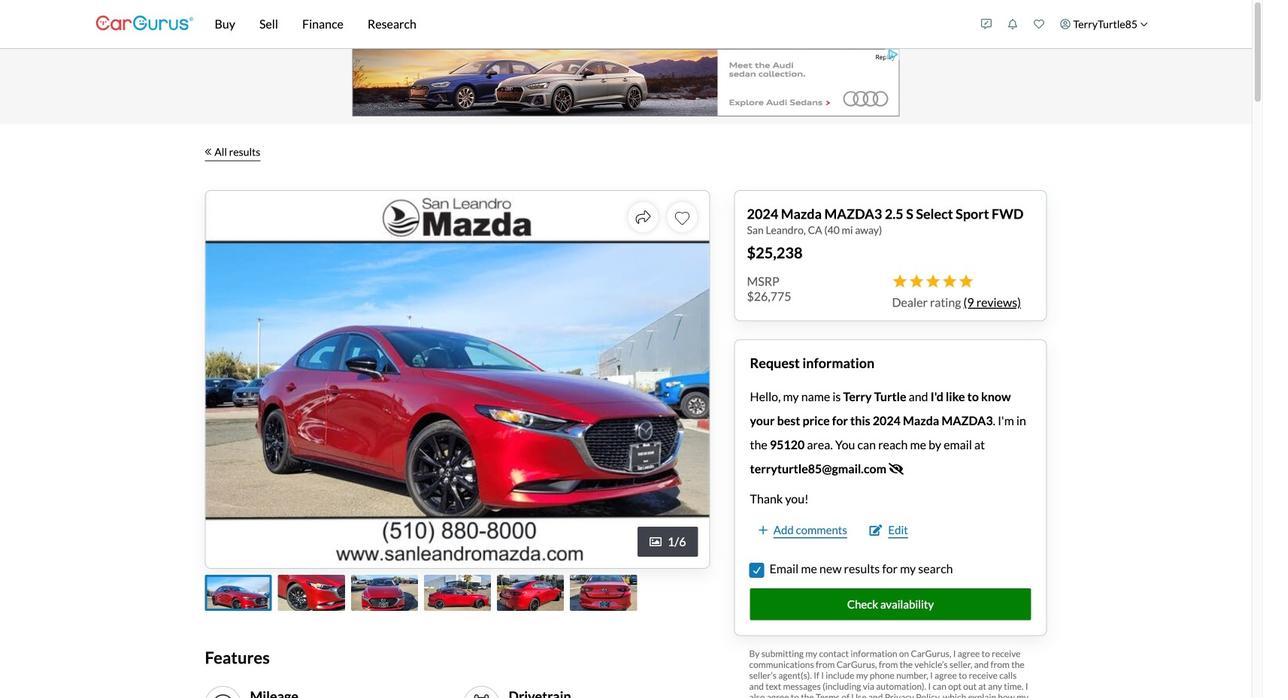 Task type: vqa. For each thing, say whether or not it's contained in the screenshot.
right For
no



Task type: locate. For each thing, give the bounding box(es) containing it.
chevron down image
[[1140, 20, 1148, 28]]

plus image
[[759, 525, 767, 536]]

mileage image
[[211, 693, 235, 698]]

add a car review image
[[981, 19, 992, 29]]

view vehicle photo 1 image
[[205, 575, 272, 611]]

open notifications image
[[1007, 19, 1018, 29]]

image image
[[650, 536, 662, 548]]

view vehicle photo 2 image
[[278, 575, 345, 611]]

chevron double left image
[[205, 148, 211, 156]]

drivetrain image
[[470, 693, 494, 698]]

None button
[[750, 564, 763, 577]]

menu
[[973, 3, 1156, 45]]

menu bar
[[194, 0, 973, 48]]

user icon image
[[1060, 19, 1071, 29]]

menu item
[[1052, 3, 1156, 45]]

saved cars image
[[1034, 19, 1044, 29]]

view vehicle photo 6 image
[[570, 575, 637, 611]]



Task type: describe. For each thing, give the bounding box(es) containing it.
view vehicle photo 3 image
[[351, 575, 418, 611]]

edit image
[[869, 525, 882, 536]]

view vehicle photo 5 image
[[497, 575, 564, 611]]

eye slash image
[[889, 463, 904, 475]]

share image
[[636, 210, 651, 225]]

advertisement element
[[352, 49, 900, 117]]

view vehicle photo 4 image
[[424, 575, 491, 611]]

5 rating image
[[892, 274, 973, 289]]

vehicle full photo image
[[206, 191, 709, 569]]



